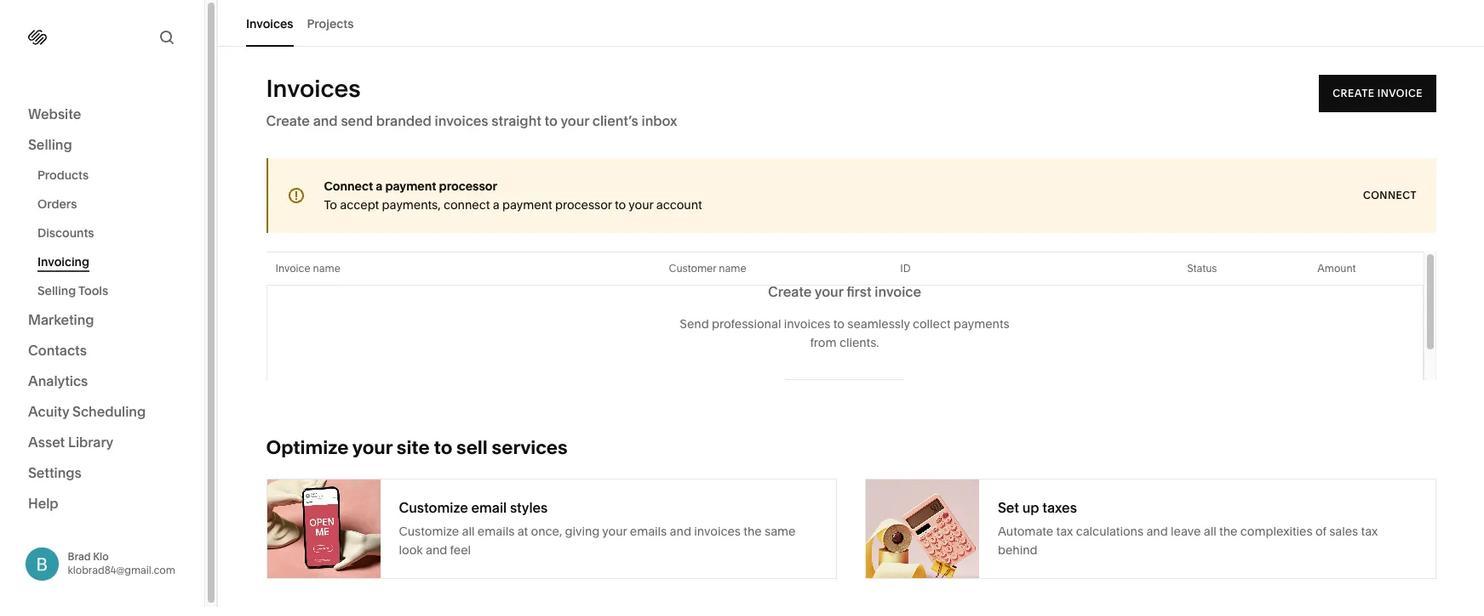 Task type: locate. For each thing, give the bounding box(es) containing it.
marketing link
[[28, 311, 176, 331]]

tools
[[78, 284, 108, 299]]

selling for selling tools
[[37, 284, 76, 299]]

website
[[28, 106, 81, 123]]

library
[[68, 434, 113, 451]]

selling link
[[28, 135, 176, 156]]

0 vertical spatial selling
[[28, 136, 72, 153]]

klobrad84@gmail.com
[[68, 565, 175, 578]]

acuity scheduling link
[[28, 403, 176, 423]]

brad klo klobrad84@gmail.com
[[68, 551, 175, 578]]

acuity
[[28, 404, 69, 421]]

scheduling
[[72, 404, 146, 421]]

asset library
[[28, 434, 113, 451]]

contacts link
[[28, 341, 176, 362]]

help
[[28, 496, 58, 513]]

brad
[[68, 551, 91, 564]]

asset
[[28, 434, 65, 451]]

discounts
[[37, 226, 94, 241]]

selling down the website at the left of the page
[[28, 136, 72, 153]]

selling for selling
[[28, 136, 72, 153]]

discounts link
[[37, 219, 186, 248]]

selling up the marketing
[[37, 284, 76, 299]]

help link
[[28, 495, 58, 513]]

products link
[[37, 161, 186, 190]]

1 vertical spatial selling
[[37, 284, 76, 299]]

selling
[[28, 136, 72, 153], [37, 284, 76, 299]]

products
[[37, 168, 89, 183]]



Task type: describe. For each thing, give the bounding box(es) containing it.
analytics
[[28, 373, 88, 390]]

invoicing link
[[37, 248, 186, 277]]

asset library link
[[28, 433, 176, 454]]

acuity scheduling
[[28, 404, 146, 421]]

orders link
[[37, 190, 186, 219]]

website link
[[28, 105, 176, 125]]

orders
[[37, 197, 77, 212]]

klo
[[93, 551, 109, 564]]

invoicing
[[37, 255, 89, 270]]

selling tools link
[[37, 277, 186, 306]]

selling tools
[[37, 284, 108, 299]]

contacts
[[28, 342, 87, 359]]

analytics link
[[28, 372, 176, 393]]

marketing
[[28, 312, 94, 329]]

settings link
[[28, 464, 176, 485]]

settings
[[28, 465, 82, 482]]



Task type: vqa. For each thing, say whether or not it's contained in the screenshot.
Create
no



